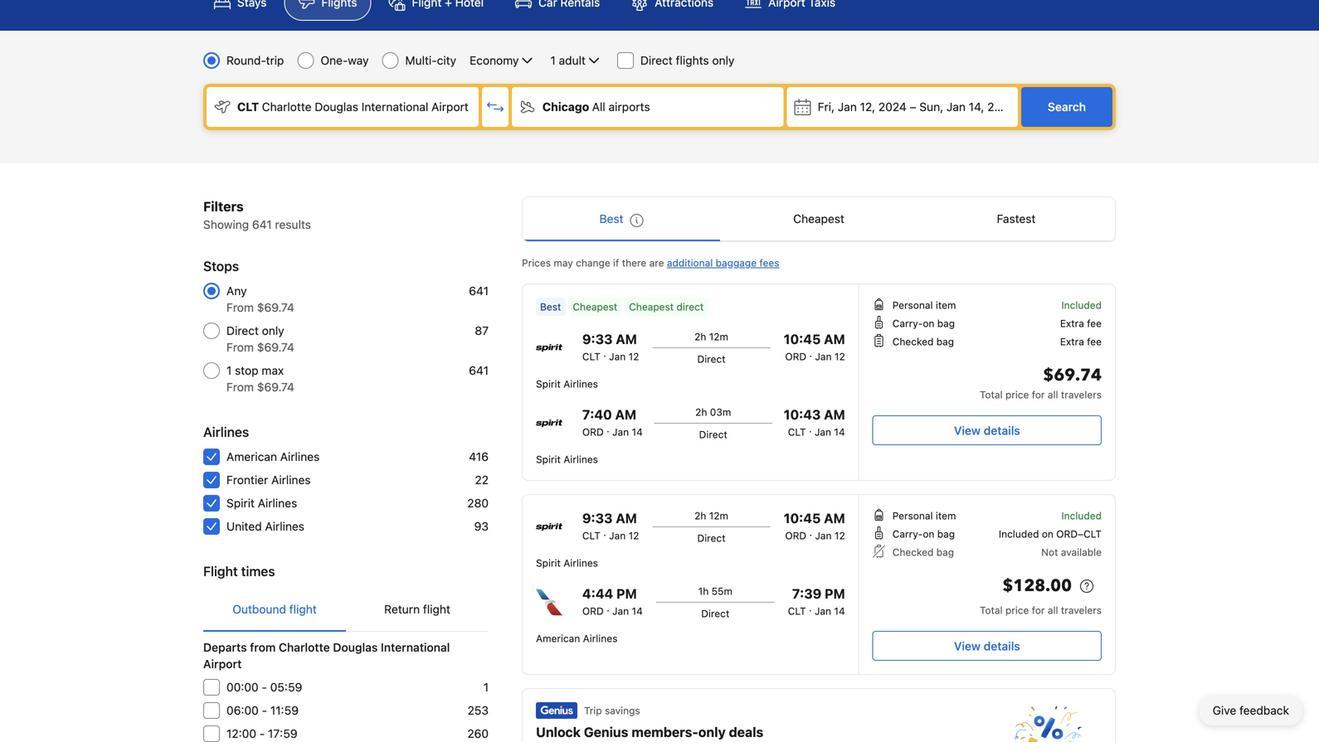 Task type: vqa. For each thing, say whether or not it's contained in the screenshot.
2nd VIEW DETAILS button from the bottom
yes



Task type: describe. For each thing, give the bounding box(es) containing it.
frontier
[[227, 473, 268, 487]]

search button
[[1021, 87, 1113, 127]]

0 vertical spatial international
[[362, 100, 428, 114]]

2 9:33 from the top
[[582, 511, 613, 526]]

direct up 1h 55m
[[697, 533, 726, 544]]

2 vertical spatial 2h
[[695, 510, 706, 522]]

ord–clt
[[1057, 529, 1102, 540]]

united airlines
[[227, 520, 304, 534]]

airlines down frontier airlines
[[258, 497, 297, 510]]

tab list for departs from charlotte douglas international airport
[[203, 588, 489, 633]]

1h 55m
[[698, 586, 733, 597]]

1h
[[698, 586, 709, 597]]

10:43
[[784, 407, 821, 423]]

personal item for extra fee
[[893, 300, 956, 311]]

0 vertical spatial charlotte
[[262, 100, 312, 114]]

return flight
[[384, 603, 450, 617]]

00:00
[[227, 681, 259, 694]]

clt down round-
[[237, 100, 259, 114]]

flight times
[[203, 564, 275, 580]]

$69.74 total price for all travelers
[[980, 364, 1102, 401]]

direct inside the direct only from $69.74
[[227, 324, 259, 338]]

1 10:45 am ord . jan 12 from the top
[[784, 331, 845, 363]]

flights
[[676, 54, 709, 67]]

0 horizontal spatial cheapest
[[573, 301, 618, 313]]

260
[[467, 727, 489, 741]]

direct
[[677, 301, 704, 313]]

spirit airlines up 4:44
[[536, 558, 598, 569]]

06:00
[[227, 704, 259, 718]]

best image
[[630, 214, 643, 227]]

1 2h 12m from the top
[[695, 331, 729, 343]]

outbound flight button
[[203, 588, 346, 631]]

carry-on bag for extra fee
[[893, 318, 955, 329]]

personal item for included on
[[893, 510, 956, 522]]

airlines right united
[[265, 520, 304, 534]]

- for 00:00
[[262, 681, 267, 694]]

feedback
[[1240, 704, 1289, 718]]

douglas inside departs from charlotte douglas international airport
[[333, 641, 378, 655]]

–
[[910, 100, 917, 114]]

international inside departs from charlotte douglas international airport
[[381, 641, 450, 655]]

2 10:45 from the top
[[784, 511, 821, 526]]

14 for 7:39 pm
[[834, 606, 845, 617]]

included on ord–clt
[[999, 529, 1102, 540]]

253
[[468, 704, 489, 718]]

416
[[469, 450, 489, 464]]

outbound flight
[[233, 603, 317, 617]]

all inside $69.74 total price for all travelers
[[1048, 389, 1058, 401]]

1 horizontal spatial american airlines
[[536, 633, 618, 645]]

1 for stop
[[227, 364, 232, 378]]

carry- for included on
[[893, 529, 923, 540]]

flight
[[203, 564, 238, 580]]

view details button for extra fee
[[873, 416, 1102, 446]]

641 for 1 stop max from $69.74
[[469, 364, 489, 378]]

showing
[[203, 218, 249, 231]]

280
[[467, 497, 489, 510]]

members-
[[632, 725, 698, 741]]

7:39
[[792, 586, 822, 602]]

max
[[262, 364, 284, 378]]

2 9:33 am clt . jan 12 from the top
[[582, 511, 639, 542]]

best image
[[630, 214, 643, 227]]

clt charlotte douglas international airport
[[237, 100, 469, 114]]

there
[[622, 257, 647, 269]]

additional baggage fees link
[[667, 257, 780, 269]]

tab list for prices may change if there are
[[523, 197, 1115, 242]]

1 10:45 from the top
[[784, 331, 821, 347]]

ord inside 7:40 am ord . jan 14
[[582, 426, 604, 438]]

airlines down 7:40
[[564, 454, 598, 465]]

11:59
[[270, 704, 299, 718]]

spirit airlines up 7:40
[[536, 378, 598, 390]]

4:44 pm ord . jan 14
[[582, 586, 643, 617]]

stop
[[235, 364, 259, 378]]

total inside $69.74 total price for all travelers
[[980, 389, 1003, 401]]

1 extra fee from the top
[[1060, 318, 1102, 329]]

$69.74 inside $69.74 total price for all travelers
[[1043, 364, 1102, 387]]

round-
[[227, 54, 266, 67]]

travelers inside $69.74 total price for all travelers
[[1061, 389, 1102, 401]]

93
[[474, 520, 489, 534]]

flight for outbound flight
[[289, 603, 317, 617]]

multi-city
[[405, 54, 456, 67]]

fastest
[[997, 212, 1036, 226]]

2 12m from the top
[[709, 510, 729, 522]]

one-way
[[321, 54, 369, 67]]

2 price from the top
[[1006, 605, 1029, 617]]

economy
[[470, 54, 519, 67]]

round-trip
[[227, 54, 284, 67]]

are
[[649, 257, 664, 269]]

am inside 7:40 am ord . jan 14
[[615, 407, 637, 423]]

prices
[[522, 257, 551, 269]]

return flight button
[[346, 588, 489, 631]]

give feedback
[[1213, 704, 1289, 718]]

one-
[[321, 54, 348, 67]]

sun,
[[920, 100, 944, 114]]

12:00
[[227, 727, 256, 741]]

$69.74 inside the direct only from $69.74
[[257, 341, 294, 354]]

0 vertical spatial american
[[227, 450, 277, 464]]

- for 12:00
[[260, 727, 265, 741]]

view for not available
[[954, 640, 981, 653]]

1 stop max from $69.74
[[227, 364, 294, 394]]

am inside "10:43 am clt . jan 14"
[[824, 407, 845, 423]]

prices may change if there are additional baggage fees
[[522, 257, 780, 269]]

22
[[475, 473, 489, 487]]

trip savings
[[584, 705, 640, 717]]

12 up "10:43 am clt . jan 14"
[[835, 351, 845, 363]]

2 2h 12m from the top
[[695, 510, 729, 522]]

4:44
[[582, 586, 613, 602]]

. inside the 4:44 pm ord . jan 14
[[607, 602, 610, 614]]

only inside the direct only from $69.74
[[262, 324, 284, 338]]

cheapest direct
[[629, 301, 704, 313]]

give
[[1213, 704, 1237, 718]]

clt up 7:40
[[582, 351, 601, 363]]

1 9:33 from the top
[[582, 331, 613, 347]]

not
[[1041, 547, 1058, 558]]

from inside the direct only from $69.74
[[227, 341, 254, 354]]

2 vertical spatial only
[[698, 725, 726, 741]]

jan inside the 4:44 pm ord . jan 14
[[612, 606, 629, 617]]

additional
[[667, 257, 713, 269]]

trip
[[266, 54, 284, 67]]

fri, jan 12, 2024 – sun, jan 14, 2024 button
[[787, 87, 1018, 127]]

carry- for extra fee
[[893, 318, 923, 329]]

united
[[227, 520, 262, 534]]

view details for extra fee
[[954, 424, 1020, 438]]

1 fee from the top
[[1087, 318, 1102, 329]]

on for included on
[[923, 529, 935, 540]]

jan inside 7:40 am ord . jan 14
[[612, 426, 629, 438]]

spirit airlines down 7:40
[[536, 454, 598, 465]]

return
[[384, 603, 420, 617]]

pm for 4:44 pm
[[617, 586, 637, 602]]

give feedback button
[[1200, 696, 1303, 726]]

- for 06:00
[[262, 704, 267, 718]]

1 vertical spatial 2h
[[695, 407, 707, 418]]

direct flights only
[[640, 54, 735, 67]]

2 all from the top
[[1048, 605, 1058, 617]]

2 travelers from the top
[[1061, 605, 1102, 617]]

7:40
[[582, 407, 612, 423]]

17:59
[[268, 727, 297, 741]]

departs from charlotte douglas international airport
[[203, 641, 450, 671]]

baggage
[[716, 257, 757, 269]]

stops
[[203, 258, 239, 274]]

0 vertical spatial only
[[712, 54, 735, 67]]

fri, jan 12, 2024 – sun, jan 14, 2024
[[818, 100, 1016, 114]]

cheapest button
[[720, 197, 918, 241]]

personal for extra fee
[[893, 300, 933, 311]]

checked for included on
[[893, 547, 934, 558]]

2 for from the top
[[1032, 605, 1045, 617]]

12,
[[860, 100, 875, 114]]

view details for not available
[[954, 640, 1020, 653]]

airlines up 4:44
[[564, 558, 598, 569]]

filters showing 641 results
[[203, 199, 311, 231]]

. inside 7:39 pm clt . jan 14
[[809, 602, 812, 614]]

. up 7:40
[[603, 348, 606, 359]]

adult
[[559, 54, 586, 67]]

outbound
[[233, 603, 286, 617]]

chicago all airports
[[543, 100, 650, 114]]

ord up 10:43
[[785, 351, 807, 363]]

2 2024 from the left
[[988, 100, 1016, 114]]

view details button for not available
[[873, 631, 1102, 661]]

from inside any from $69.74
[[227, 301, 254, 314]]

price inside $69.74 total price for all travelers
[[1006, 389, 1029, 401]]



Task type: locate. For each thing, give the bounding box(es) containing it.
1 carry-on bag from the top
[[893, 318, 955, 329]]

cheapest inside button
[[793, 212, 845, 226]]

. inside "10:43 am clt . jan 14"
[[809, 423, 812, 435]]

0 vertical spatial included
[[1062, 300, 1102, 311]]

pm for 7:39 pm
[[825, 586, 845, 602]]

best
[[600, 212, 624, 226], [540, 301, 561, 313]]

641 up 87
[[469, 284, 489, 298]]

0 vertical spatial carry-on bag
[[893, 318, 955, 329]]

1 view from the top
[[954, 424, 981, 438]]

14 for 10:43 am
[[834, 426, 845, 438]]

details down $69.74 total price for all travelers
[[984, 424, 1020, 438]]

results
[[275, 218, 311, 231]]

1
[[550, 54, 556, 67], [227, 364, 232, 378], [483, 681, 489, 694]]

1 horizontal spatial tab list
[[523, 197, 1115, 242]]

1 vertical spatial 641
[[469, 284, 489, 298]]

1 vertical spatial carry-
[[893, 529, 923, 540]]

airlines up frontier at the bottom
[[203, 424, 249, 440]]

0 vertical spatial tab list
[[523, 197, 1115, 242]]

. inside 7:40 am ord . jan 14
[[607, 423, 610, 435]]

for inside $69.74 total price for all travelers
[[1032, 389, 1045, 401]]

14 inside 7:39 pm clt . jan 14
[[834, 606, 845, 617]]

0 vertical spatial -
[[262, 681, 267, 694]]

best inside button
[[600, 212, 624, 226]]

ord inside the 4:44 pm ord . jan 14
[[582, 606, 604, 617]]

view details down $69.74 total price for all travelers
[[954, 424, 1020, 438]]

1 vertical spatial personal item
[[893, 510, 956, 522]]

1 vertical spatial 9:33 am clt . jan 12
[[582, 511, 639, 542]]

american airlines down 4:44
[[536, 633, 618, 645]]

2024 right '14,'
[[988, 100, 1016, 114]]

pm right "7:39"
[[825, 586, 845, 602]]

international down return flight button
[[381, 641, 450, 655]]

1 12m from the top
[[709, 331, 729, 343]]

1 vertical spatial extra fee
[[1060, 336, 1102, 348]]

1 horizontal spatial 1
[[483, 681, 489, 694]]

pm inside 7:39 pm clt . jan 14
[[825, 586, 845, 602]]

9:33 am clt . jan 12 down cheapest direct
[[582, 331, 639, 363]]

departs
[[203, 641, 247, 655]]

direct left flights
[[640, 54, 673, 67]]

0 vertical spatial details
[[984, 424, 1020, 438]]

- left the 11:59 in the left bottom of the page
[[262, 704, 267, 718]]

1 left the adult
[[550, 54, 556, 67]]

0 vertical spatial view details
[[954, 424, 1020, 438]]

14 for 4:44 pm
[[632, 606, 643, 617]]

1 vertical spatial international
[[381, 641, 450, 655]]

2 vertical spatial included
[[999, 529, 1039, 540]]

2 vertical spatial from
[[227, 380, 254, 394]]

2 view details button from the top
[[873, 631, 1102, 661]]

1 view details from the top
[[954, 424, 1020, 438]]

0 vertical spatial price
[[1006, 389, 1029, 401]]

fri,
[[818, 100, 835, 114]]

0 vertical spatial 2h
[[695, 331, 706, 343]]

charlotte inside departs from charlotte douglas international airport
[[279, 641, 330, 655]]

view for extra fee
[[954, 424, 981, 438]]

ord down 4:44
[[582, 606, 604, 617]]

14 for 7:40 am
[[632, 426, 643, 438]]

2 personal from the top
[[893, 510, 933, 522]]

direct only from $69.74
[[227, 324, 294, 354]]

direct down any from $69.74
[[227, 324, 259, 338]]

0 vertical spatial airport
[[432, 100, 469, 114]]

1 vertical spatial included
[[1062, 510, 1102, 522]]

12 up the 4:44 pm ord . jan 14
[[629, 530, 639, 542]]

douglas down return flight button
[[333, 641, 378, 655]]

checked bag for extra fee
[[893, 336, 954, 348]]

0 horizontal spatial american airlines
[[227, 450, 320, 464]]

clt inside 7:39 pm clt . jan 14
[[788, 606, 806, 617]]

best button
[[523, 197, 720, 241]]

1 vertical spatial charlotte
[[279, 641, 330, 655]]

jan inside "10:43 am clt . jan 14"
[[815, 426, 831, 438]]

2 carry- from the top
[[893, 529, 923, 540]]

only left deals
[[698, 725, 726, 741]]

1 price from the top
[[1006, 389, 1029, 401]]

1 vertical spatial 9:33
[[582, 511, 613, 526]]

14 inside "10:43 am clt . jan 14"
[[834, 426, 845, 438]]

14,
[[969, 100, 984, 114]]

9:33 up 7:40
[[582, 331, 613, 347]]

0 horizontal spatial tab list
[[203, 588, 489, 633]]

details for not available
[[984, 640, 1020, 653]]

1 2024 from the left
[[879, 100, 907, 114]]

10:45 up 10:43
[[784, 331, 821, 347]]

1 vertical spatial travelers
[[1061, 605, 1102, 617]]

view details button
[[873, 416, 1102, 446], [873, 631, 1102, 661]]

from inside 1 stop max from $69.74
[[227, 380, 254, 394]]

chicago
[[543, 100, 589, 114]]

$128.00 region
[[873, 573, 1102, 603]]

airlines up 7:40
[[564, 378, 598, 390]]

1 adult
[[550, 54, 586, 67]]

0 vertical spatial checked bag
[[893, 336, 954, 348]]

all
[[592, 100, 606, 114]]

. up 10:43
[[809, 348, 812, 359]]

2h 12m down direct
[[695, 331, 729, 343]]

1 item from the top
[[936, 300, 956, 311]]

1 vertical spatial price
[[1006, 605, 1029, 617]]

flight right outbound
[[289, 603, 317, 617]]

spirit airlines
[[536, 378, 598, 390], [536, 454, 598, 465], [227, 497, 297, 510], [536, 558, 598, 569]]

10:45 am ord . jan 12
[[784, 331, 845, 363], [784, 511, 845, 542]]

3 from from the top
[[227, 380, 254, 394]]

carry-on bag for included on
[[893, 529, 955, 540]]

2 vertical spatial -
[[260, 727, 265, 741]]

2 from from the top
[[227, 341, 254, 354]]

checked for extra fee
[[893, 336, 934, 348]]

fastest button
[[918, 197, 1115, 241]]

1 left stop
[[227, 364, 232, 378]]

9:33
[[582, 331, 613, 347], [582, 511, 613, 526]]

direct up 2h 03m
[[697, 353, 726, 365]]

$69.74
[[257, 301, 294, 314], [257, 341, 294, 354], [1043, 364, 1102, 387], [257, 380, 294, 394]]

1 vertical spatial american airlines
[[536, 633, 618, 645]]

. down 4:44
[[607, 602, 610, 614]]

0 vertical spatial checked
[[893, 336, 934, 348]]

for
[[1032, 389, 1045, 401], [1032, 605, 1045, 617]]

0 vertical spatial 10:45
[[784, 331, 821, 347]]

search
[[1048, 100, 1086, 114]]

personal
[[893, 300, 933, 311], [893, 510, 933, 522]]

05:59
[[270, 681, 302, 694]]

view details button down $69.74 total price for all travelers
[[873, 416, 1102, 446]]

1 horizontal spatial best
[[600, 212, 624, 226]]

tab list up departs from charlotte douglas international airport on the bottom of the page
[[203, 588, 489, 633]]

1 vertical spatial airport
[[203, 658, 242, 671]]

2 total from the top
[[980, 605, 1003, 617]]

1 horizontal spatial 2024
[[988, 100, 1016, 114]]

-
[[262, 681, 267, 694], [262, 704, 267, 718], [260, 727, 265, 741]]

2 view from the top
[[954, 640, 981, 653]]

2 extra fee from the top
[[1060, 336, 1102, 348]]

checked bag
[[893, 336, 954, 348], [893, 547, 954, 558]]

direct
[[640, 54, 673, 67], [227, 324, 259, 338], [697, 353, 726, 365], [699, 429, 727, 441], [697, 533, 726, 544], [701, 608, 730, 620]]

1 vertical spatial total
[[980, 605, 1003, 617]]

2 carry-on bag from the top
[[893, 529, 955, 540]]

2 pm from the left
[[825, 586, 845, 602]]

from up stop
[[227, 341, 254, 354]]

from down any
[[227, 301, 254, 314]]

genius
[[584, 725, 628, 741]]

view details button down the $128.00 region
[[873, 631, 1102, 661]]

unlock genius members-only deals
[[536, 725, 764, 741]]

9:33 am clt . jan 12
[[582, 331, 639, 363], [582, 511, 639, 542]]

10:45 am ord . jan 12 up 10:43
[[784, 331, 845, 363]]

10:45 up "7:39"
[[784, 511, 821, 526]]

spirit
[[536, 378, 561, 390], [536, 454, 561, 465], [227, 497, 255, 510], [536, 558, 561, 569]]

0 vertical spatial view details button
[[873, 416, 1102, 446]]

0 vertical spatial 1
[[550, 54, 556, 67]]

airlines down the 4:44 pm ord . jan 14
[[583, 633, 618, 645]]

times
[[241, 564, 275, 580]]

american airlines up frontier airlines
[[227, 450, 320, 464]]

international down multi- on the left top of the page
[[362, 100, 428, 114]]

7:40 am ord . jan 14
[[582, 407, 643, 438]]

1 flight from the left
[[289, 603, 317, 617]]

flight
[[289, 603, 317, 617], [423, 603, 450, 617]]

1 checked from the top
[[893, 336, 934, 348]]

1 from from the top
[[227, 301, 254, 314]]

charlotte right from
[[279, 641, 330, 655]]

0 vertical spatial personal
[[893, 300, 933, 311]]

details for extra fee
[[984, 424, 1020, 438]]

extra
[[1060, 318, 1084, 329], [1060, 336, 1084, 348]]

1 total from the top
[[980, 389, 1003, 401]]

from down stop
[[227, 380, 254, 394]]

- left 17:59
[[260, 727, 265, 741]]

on for extra fee
[[923, 318, 935, 329]]

1 horizontal spatial airport
[[432, 100, 469, 114]]

. down "7:39"
[[809, 602, 812, 614]]

1 adult button
[[549, 51, 604, 71]]

flight inside button
[[423, 603, 450, 617]]

jan inside 7:39 pm clt . jan 14
[[815, 606, 831, 617]]

may
[[554, 257, 573, 269]]

$69.74 inside 1 stop max from $69.74
[[257, 380, 294, 394]]

0 vertical spatial travelers
[[1061, 389, 1102, 401]]

2h 12m
[[695, 331, 729, 343], [695, 510, 729, 522]]

included for included on
[[1062, 510, 1102, 522]]

1 vertical spatial 10:45
[[784, 511, 821, 526]]

0 vertical spatial extra
[[1060, 318, 1084, 329]]

jan
[[838, 100, 857, 114], [947, 100, 966, 114], [609, 351, 626, 363], [815, 351, 832, 363], [612, 426, 629, 438], [815, 426, 831, 438], [609, 530, 626, 542], [815, 530, 832, 542], [612, 606, 629, 617], [815, 606, 831, 617]]

view details down the $128.00 region
[[954, 640, 1020, 653]]

2h 03m
[[695, 407, 731, 418]]

2 personal item from the top
[[893, 510, 956, 522]]

2h up 1h
[[695, 510, 706, 522]]

0 vertical spatial for
[[1032, 389, 1045, 401]]

641 left results
[[252, 218, 272, 231]]

$128.00
[[1003, 575, 1072, 598]]

0 vertical spatial 12m
[[709, 331, 729, 343]]

way
[[348, 54, 369, 67]]

1 vertical spatial 1
[[227, 364, 232, 378]]

1 view details button from the top
[[873, 416, 1102, 446]]

0 vertical spatial best
[[600, 212, 624, 226]]

airport down departs
[[203, 658, 242, 671]]

12m down additional baggage fees link
[[709, 331, 729, 343]]

9:33 am clt . jan 12 up 4:44
[[582, 511, 639, 542]]

2 checked bag from the top
[[893, 547, 954, 558]]

2 extra from the top
[[1060, 336, 1084, 348]]

2h 12m up 1h 55m
[[695, 510, 729, 522]]

1 inside 1 stop max from $69.74
[[227, 364, 232, 378]]

airlines right frontier at the bottom
[[271, 473, 311, 487]]

0 vertical spatial 641
[[252, 218, 272, 231]]

0 vertical spatial extra fee
[[1060, 318, 1102, 329]]

1 vertical spatial checked
[[893, 547, 934, 558]]

flight right the return
[[423, 603, 450, 617]]

10:45
[[784, 331, 821, 347], [784, 511, 821, 526]]

. down 7:40
[[607, 423, 610, 435]]

0 vertical spatial 9:33 am clt . jan 12
[[582, 331, 639, 363]]

. up "7:39"
[[809, 527, 812, 539]]

12 down cheapest direct
[[629, 351, 639, 363]]

2h down direct
[[695, 331, 706, 343]]

2 vertical spatial 1
[[483, 681, 489, 694]]

1 details from the top
[[984, 424, 1020, 438]]

change
[[576, 257, 610, 269]]

1 vertical spatial best
[[540, 301, 561, 313]]

9:33 up 4:44
[[582, 511, 613, 526]]

1 vertical spatial only
[[262, 324, 284, 338]]

ord up "7:39"
[[785, 530, 807, 542]]

0 vertical spatial item
[[936, 300, 956, 311]]

12m up 55m
[[709, 510, 729, 522]]

1 9:33 am clt . jan 12 from the top
[[582, 331, 639, 363]]

american
[[227, 450, 277, 464], [536, 633, 580, 645]]

price
[[1006, 389, 1029, 401], [1006, 605, 1029, 617]]

included for extra fee
[[1062, 300, 1102, 311]]

1 vertical spatial american
[[536, 633, 580, 645]]

0 horizontal spatial american
[[227, 450, 277, 464]]

charlotte down trip
[[262, 100, 312, 114]]

1 vertical spatial view
[[954, 640, 981, 653]]

1 vertical spatial view details button
[[873, 631, 1102, 661]]

0 horizontal spatial flight
[[289, 603, 317, 617]]

1 vertical spatial extra
[[1060, 336, 1084, 348]]

1 up 253
[[483, 681, 489, 694]]

1 inside dropdown button
[[550, 54, 556, 67]]

2 checked from the top
[[893, 547, 934, 558]]

2 vertical spatial 641
[[469, 364, 489, 378]]

0 vertical spatial fee
[[1087, 318, 1102, 329]]

pm inside the 4:44 pm ord . jan 14
[[617, 586, 637, 602]]

1 personal from the top
[[893, 300, 933, 311]]

carry-on bag
[[893, 318, 955, 329], [893, 529, 955, 540]]

2h
[[695, 331, 706, 343], [695, 407, 707, 418], [695, 510, 706, 522]]

0 vertical spatial 10:45 am ord . jan 12
[[784, 331, 845, 363]]

airport inside departs from charlotte douglas international airport
[[203, 658, 242, 671]]

14 inside 7:40 am ord . jan 14
[[632, 426, 643, 438]]

1 checked bag from the top
[[893, 336, 954, 348]]

item
[[936, 300, 956, 311], [936, 510, 956, 522]]

from
[[227, 301, 254, 314], [227, 341, 254, 354], [227, 380, 254, 394]]

checked bag for included on
[[893, 547, 954, 558]]

2 flight from the left
[[423, 603, 450, 617]]

1 horizontal spatial pm
[[825, 586, 845, 602]]

0 vertical spatial carry-
[[893, 318, 923, 329]]

1 travelers from the top
[[1061, 389, 1102, 401]]

1 vertical spatial all
[[1048, 605, 1058, 617]]

1 personal item from the top
[[893, 300, 956, 311]]

1 vertical spatial 12m
[[709, 510, 729, 522]]

checked
[[893, 336, 934, 348], [893, 547, 934, 558]]

airlines
[[564, 378, 598, 390], [203, 424, 249, 440], [280, 450, 320, 464], [564, 454, 598, 465], [271, 473, 311, 487], [258, 497, 297, 510], [265, 520, 304, 534], [564, 558, 598, 569], [583, 633, 618, 645]]

only right flights
[[712, 54, 735, 67]]

american airlines
[[227, 450, 320, 464], [536, 633, 618, 645]]

if
[[613, 257, 619, 269]]

douglas
[[315, 100, 358, 114], [333, 641, 378, 655]]

clt inside "10:43 am clt . jan 14"
[[788, 426, 806, 438]]

1 horizontal spatial flight
[[423, 603, 450, 617]]

clt down 10:43
[[788, 426, 806, 438]]

0 vertical spatial all
[[1048, 389, 1058, 401]]

spirit airlines up united airlines
[[227, 497, 297, 510]]

airports
[[609, 100, 650, 114]]

not available
[[1041, 547, 1102, 558]]

0 horizontal spatial best
[[540, 301, 561, 313]]

1 for adult
[[550, 54, 556, 67]]

best left best image at top
[[600, 212, 624, 226]]

.
[[603, 348, 606, 359], [809, 348, 812, 359], [607, 423, 610, 435], [809, 423, 812, 435], [603, 527, 606, 539], [809, 527, 812, 539], [607, 602, 610, 614], [809, 602, 812, 614]]

trip
[[584, 705, 602, 717]]

1 horizontal spatial american
[[536, 633, 580, 645]]

1 carry- from the top
[[893, 318, 923, 329]]

deals
[[729, 725, 764, 741]]

clt down "7:39"
[[788, 606, 806, 617]]

pm right 4:44
[[617, 586, 637, 602]]

0 horizontal spatial 1
[[227, 364, 232, 378]]

1 vertical spatial details
[[984, 640, 1020, 653]]

2 10:45 am ord . jan 12 from the top
[[784, 511, 845, 542]]

641 inside filters showing 641 results
[[252, 218, 272, 231]]

1 pm from the left
[[617, 586, 637, 602]]

tab list
[[523, 197, 1115, 242], [203, 588, 489, 633]]

personal for included on
[[893, 510, 933, 522]]

1 vertical spatial item
[[936, 510, 956, 522]]

1 for from the top
[[1032, 389, 1045, 401]]

55m
[[712, 586, 733, 597]]

0 vertical spatial 2h 12m
[[695, 331, 729, 343]]

douglas down one-
[[315, 100, 358, 114]]

best down may
[[540, 301, 561, 313]]

savings
[[605, 705, 640, 717]]

only down any from $69.74
[[262, 324, 284, 338]]

from
[[250, 641, 276, 655]]

airlines up frontier airlines
[[280, 450, 320, 464]]

12 up 7:39 pm clt . jan 14
[[835, 530, 845, 542]]

0 vertical spatial total
[[980, 389, 1003, 401]]

1 vertical spatial fee
[[1087, 336, 1102, 348]]

2 horizontal spatial cheapest
[[793, 212, 845, 226]]

1 vertical spatial view details
[[954, 640, 1020, 653]]

0 vertical spatial 9:33
[[582, 331, 613, 347]]

10:43 am clt . jan 14
[[784, 407, 845, 438]]

1 vertical spatial carry-on bag
[[893, 529, 955, 540]]

641
[[252, 218, 272, 231], [469, 284, 489, 298], [469, 364, 489, 378]]

2h left 03m
[[695, 407, 707, 418]]

2 details from the top
[[984, 640, 1020, 653]]

0 vertical spatial american airlines
[[227, 450, 320, 464]]

0 vertical spatial douglas
[[315, 100, 358, 114]]

filters
[[203, 199, 244, 214]]

. up 4:44
[[603, 527, 606, 539]]

1 vertical spatial 10:45 am ord . jan 12
[[784, 511, 845, 542]]

details down total price for all travelers
[[984, 640, 1020, 653]]

multi-
[[405, 54, 437, 67]]

direct down 1h 55m
[[701, 608, 730, 620]]

charlotte
[[262, 100, 312, 114], [279, 641, 330, 655]]

0 horizontal spatial airport
[[203, 658, 242, 671]]

item for extra fee
[[936, 300, 956, 311]]

total
[[980, 389, 1003, 401], [980, 605, 1003, 617]]

1 extra from the top
[[1060, 318, 1084, 329]]

flight inside 'button'
[[289, 603, 317, 617]]

0 vertical spatial view
[[954, 424, 981, 438]]

10:45 am ord . jan 12 up "7:39"
[[784, 511, 845, 542]]

1 vertical spatial 2h 12m
[[695, 510, 729, 522]]

frontier airlines
[[227, 473, 311, 487]]

2 horizontal spatial 1
[[550, 54, 556, 67]]

genius image
[[536, 703, 578, 719], [536, 703, 578, 719], [1009, 706, 1082, 743]]

641 for any from $69.74
[[469, 284, 489, 298]]

any from $69.74
[[227, 284, 294, 314]]

1 all from the top
[[1048, 389, 1058, 401]]

1 vertical spatial checked bag
[[893, 547, 954, 558]]

. down 10:43
[[809, 423, 812, 435]]

direct down 2h 03m
[[699, 429, 727, 441]]

1 horizontal spatial cheapest
[[629, 301, 674, 313]]

tab list containing best
[[523, 197, 1115, 242]]

tab list up fees
[[523, 197, 1115, 242]]

any
[[227, 284, 247, 298]]

total price for all travelers
[[980, 605, 1102, 617]]

flight for return flight
[[423, 603, 450, 617]]

641 down 87
[[469, 364, 489, 378]]

0 horizontal spatial 2024
[[879, 100, 907, 114]]

extra fee
[[1060, 318, 1102, 329], [1060, 336, 1102, 348]]

- right 00:00
[[262, 681, 267, 694]]

view
[[954, 424, 981, 438], [954, 640, 981, 653]]

tab list containing outbound flight
[[203, 588, 489, 633]]

fee
[[1087, 318, 1102, 329], [1087, 336, 1102, 348]]

ord down 7:40
[[582, 426, 604, 438]]

1 vertical spatial from
[[227, 341, 254, 354]]

fees
[[760, 257, 780, 269]]

2 fee from the top
[[1087, 336, 1102, 348]]

airport down city at top
[[432, 100, 469, 114]]

$69.74 inside any from $69.74
[[257, 301, 294, 314]]

2024 left –
[[879, 100, 907, 114]]

item for included on
[[936, 510, 956, 522]]

0 horizontal spatial pm
[[617, 586, 637, 602]]

14 inside the 4:44 pm ord . jan 14
[[632, 606, 643, 617]]

2 view details from the top
[[954, 640, 1020, 653]]

2 item from the top
[[936, 510, 956, 522]]

clt up 4:44
[[582, 530, 601, 542]]

0 vertical spatial personal item
[[893, 300, 956, 311]]



